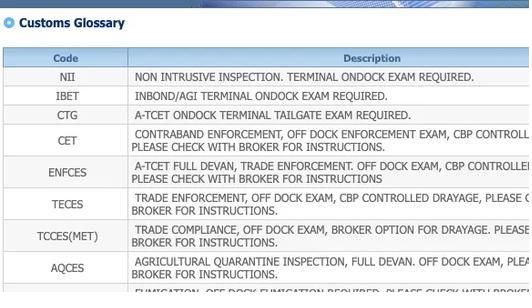 Task type: vqa. For each thing, say whether or not it's contained in the screenshot.


Task type: describe. For each thing, give the bounding box(es) containing it.
drayage.
[[441, 223, 491, 236]]

please inside trade enforcement, off dock exam, cbp controlled drayage, please c
[[485, 191, 522, 204]]

dock inside agricultural quarantine inspection, full devan. off dock exam, plea
[[441, 255, 470, 268]]

please inside the trade compliance, off dock exam, broker option for drayage. please
[[494, 223, 529, 236]]

full inside a-tcet full devan, trade enforcement. off dock exam, cbp controlled
[[173, 159, 197, 172]]

off inside a-tcet full devan, trade enforcement. off dock exam, cbp controlled
[[357, 159, 376, 172]]

aqces
[[48, 261, 84, 274]]

tcces(met)
[[34, 229, 98, 242]]

trade enforcement, off dock exam, cbp controlled drayage, please c
[[132, 191, 529, 217]]

exam, inside trade enforcement, off dock exam, cbp controlled drayage, please c
[[306, 191, 336, 204]]

controlled inside a-tcet full devan, trade enforcement. off dock exam, cbp controlled
[[468, 159, 529, 172]]

exam, inside agricultural quarantine inspection, full devan. off dock exam, plea
[[473, 255, 504, 268]]

cbp inside trade enforcement, off dock exam, cbp controlled drayage, please c
[[340, 191, 359, 204]]

plea
[[507, 255, 529, 268]]

inbond/agi
[[135, 89, 197, 102]]

customs glossary
[[19, 15, 125, 30]]

drayage,
[[432, 191, 482, 204]]

terminal for ondock
[[220, 108, 271, 121]]

terminal for inspection.
[[287, 70, 338, 83]]

customs
[[19, 15, 70, 30]]

ondock for tailgate
[[173, 108, 216, 121]]

contraband enforcement, off dock enforcement exam, cbp controll
[[132, 127, 529, 153]]

devan,
[[200, 159, 237, 172]]

trade compliance, off dock exam, broker option for drayage. please
[[132, 223, 529, 249]]

option
[[375, 223, 414, 236]]

contraband
[[135, 127, 204, 140]]

trade for compliance,
[[135, 223, 168, 236]]

off for cbp
[[251, 191, 271, 204]]

ondock for required.
[[255, 89, 298, 102]]

cbp inside a-tcet full devan, trade enforcement. off dock exam, cbp controlled
[[445, 159, 464, 172]]

tailgate
[[274, 108, 322, 121]]

exam for ondock
[[388, 70, 416, 83]]

inbond/agi terminal ondock exam required.
[[132, 89, 388, 102]]

ibet
[[53, 89, 79, 102]]

devan.
[[379, 255, 415, 268]]

c
[[525, 191, 529, 204]]

glossary
[[74, 15, 125, 30]]

quarantine
[[214, 255, 280, 268]]

code
[[53, 51, 78, 63]]

required. for a-tcet ondock terminal tailgate exam required.
[[356, 108, 411, 121]]



Task type: locate. For each thing, give the bounding box(es) containing it.
non
[[135, 70, 157, 83]]

exam, inside the trade compliance, off dock exam, broker option for drayage. please
[[297, 223, 328, 236]]

1 horizontal spatial controlled
[[468, 159, 529, 172]]

1 horizontal spatial ondock
[[255, 89, 298, 102]]

0 horizontal spatial ondock
[[173, 108, 216, 121]]

enforcement.
[[277, 159, 354, 172]]

full inside agricultural quarantine inspection, full devan. off dock exam, plea
[[351, 255, 375, 268]]

agricultural
[[135, 255, 210, 268]]

ctg
[[54, 108, 77, 121]]

compliance,
[[172, 223, 240, 236]]

dock up quarantine
[[266, 223, 294, 236]]

tcet inside a-tcet full devan, trade enforcement. off dock exam, cbp controlled
[[144, 159, 170, 172]]

0 vertical spatial a-
[[135, 108, 144, 121]]

dock down enforcement.
[[274, 191, 302, 204]]

exam, up drayage,
[[411, 159, 442, 172]]

dock inside a-tcet full devan, trade enforcement. off dock exam, cbp controlled
[[380, 159, 408, 172]]

non intrusive inspection. terminal ondock exam required.
[[132, 70, 474, 83]]

dock down the tailgate
[[310, 127, 338, 140]]

ondock up contraband
[[173, 108, 216, 121]]

off inside agricultural quarantine inspection, full devan. off dock exam, plea
[[419, 255, 438, 268]]

enforcement, inside trade enforcement, off dock exam, cbp controlled drayage, please c
[[172, 191, 248, 204]]

tcet for full
[[144, 159, 170, 172]]

0 vertical spatial exam
[[388, 70, 416, 83]]

exam, right enforcement
[[419, 127, 450, 140]]

nii
[[56, 70, 75, 83]]

enforcement, up compliance,
[[172, 191, 248, 204]]

0 vertical spatial please
[[485, 191, 522, 204]]

dock
[[310, 127, 338, 140], [380, 159, 408, 172], [274, 191, 302, 204], [266, 223, 294, 236], [441, 255, 470, 268]]

tcet down inbond/agi
[[144, 108, 170, 121]]

1 vertical spatial terminal
[[201, 89, 252, 102]]

2 horizontal spatial ondock
[[341, 70, 385, 83]]

cbp down a-tcet full devan, trade enforcement. off dock exam, cbp controlled
[[340, 191, 359, 204]]

dock inside trade enforcement, off dock exam, cbp controlled drayage, please c
[[274, 191, 302, 204]]

controlled inside trade enforcement, off dock exam, cbp controlled drayage, please c
[[362, 191, 429, 204]]

1 vertical spatial a-
[[135, 159, 144, 172]]

1 vertical spatial required.
[[333, 89, 388, 102]]

controlled down controll
[[468, 159, 529, 172]]

1 vertical spatial please
[[494, 223, 529, 236]]

cbp up drayage,
[[445, 159, 464, 172]]

2 tcet from the top
[[144, 159, 170, 172]]

full
[[173, 159, 197, 172], [351, 255, 375, 268]]

cbp
[[453, 127, 472, 140], [445, 159, 464, 172], [340, 191, 359, 204]]

trade up the agricultural
[[135, 223, 168, 236]]

off inside 'contraband enforcement, off dock enforcement exam, cbp controll'
[[287, 127, 306, 140]]

1 vertical spatial controlled
[[362, 191, 429, 204]]

exam for tailgate
[[325, 108, 353, 121]]

trade right devan,
[[241, 159, 274, 172]]

off for exam,
[[287, 127, 306, 140]]

ondock
[[341, 70, 385, 83], [255, 89, 298, 102], [173, 108, 216, 121]]

trade for enforcement,
[[135, 191, 168, 204]]

enforcement, down the a-tcet ondock terminal tailgate exam required.
[[207, 127, 284, 140]]

0 vertical spatial cbp
[[453, 127, 472, 140]]

trade inside the trade compliance, off dock exam, broker option for drayage. please
[[135, 223, 168, 236]]

exam, left plea
[[473, 255, 504, 268]]

1 a- from the top
[[135, 108, 144, 121]]

dock for exam,
[[310, 127, 338, 140]]

0 vertical spatial tcet
[[144, 108, 170, 121]]

ondock down 'description'
[[341, 70, 385, 83]]

2 vertical spatial exam
[[325, 108, 353, 121]]

exam
[[388, 70, 416, 83], [302, 89, 329, 102], [325, 108, 353, 121]]

inspection.
[[219, 70, 284, 83]]

enforcement, inside 'contraband enforcement, off dock enforcement exam, cbp controll'
[[207, 127, 284, 140]]

1 vertical spatial exam
[[302, 89, 329, 102]]

2 vertical spatial trade
[[135, 223, 168, 236]]

exam, inside 'contraband enforcement, off dock enforcement exam, cbp controll'
[[419, 127, 450, 140]]

controlled up option on the bottom of the page
[[362, 191, 429, 204]]

a- for a-tcet full devan, trade enforcement. off dock exam, cbp controlled
[[135, 159, 144, 172]]

full left devan.
[[351, 255, 375, 268]]

dock inside the trade compliance, off dock exam, broker option for drayage. please
[[266, 223, 294, 236]]

off
[[287, 127, 306, 140], [357, 159, 376, 172], [251, 191, 271, 204], [243, 223, 262, 236], [419, 255, 438, 268]]

description
[[343, 51, 401, 63]]

1 tcet from the top
[[144, 108, 170, 121]]

required. for non intrusive inspection. terminal ondock exam required.
[[419, 70, 474, 83]]

1 vertical spatial tcet
[[144, 159, 170, 172]]

a- for a-tcet ondock terminal tailgate exam required.
[[135, 108, 144, 121]]

dock down drayage.
[[441, 255, 470, 268]]

a- down inbond/agi
[[135, 108, 144, 121]]

please up plea
[[494, 223, 529, 236]]

exam, down a-tcet full devan, trade enforcement. off dock exam, cbp controlled
[[306, 191, 336, 204]]

1 vertical spatial cbp
[[445, 159, 464, 172]]

controll
[[476, 127, 529, 140]]

trade inside a-tcet full devan, trade enforcement. off dock exam, cbp controlled
[[241, 159, 274, 172]]

1 vertical spatial full
[[351, 255, 375, 268]]

0 horizontal spatial controlled
[[362, 191, 429, 204]]

0 vertical spatial controlled
[[468, 159, 529, 172]]

a- down contraband
[[135, 159, 144, 172]]

0 vertical spatial terminal
[[287, 70, 338, 83]]

enforcement, for trade
[[172, 191, 248, 204]]

exam down non intrusive inspection. terminal ondock exam required.
[[302, 89, 329, 102]]

1 vertical spatial enforcement,
[[172, 191, 248, 204]]

2 vertical spatial ondock
[[173, 108, 216, 121]]

cet
[[55, 134, 77, 147]]

trade down contraband
[[135, 191, 168, 204]]

enforcement,
[[207, 127, 284, 140], [172, 191, 248, 204]]

0 vertical spatial trade
[[241, 159, 274, 172]]

dock inside 'contraband enforcement, off dock enforcement exam, cbp controll'
[[310, 127, 338, 140]]

tcet down contraband
[[144, 159, 170, 172]]

dock for cbp
[[274, 191, 302, 204]]

exam up 'contraband enforcement, off dock enforcement exam, cbp controll'
[[325, 108, 353, 121]]

terminal
[[287, 70, 338, 83], [201, 89, 252, 102], [220, 108, 271, 121]]

a-tcet full devan, trade enforcement. off dock exam, cbp controlled
[[132, 159, 529, 185]]

1 vertical spatial trade
[[135, 191, 168, 204]]

0 vertical spatial ondock
[[341, 70, 385, 83]]

off for broker
[[243, 223, 262, 236]]

dock down enforcement
[[380, 159, 408, 172]]

dock for broker
[[266, 223, 294, 236]]

required.
[[419, 70, 474, 83], [333, 89, 388, 102], [356, 108, 411, 121]]

2 vertical spatial terminal
[[220, 108, 271, 121]]

0 vertical spatial full
[[173, 159, 197, 172]]

cbp inside 'contraband enforcement, off dock enforcement exam, cbp controll'
[[453, 127, 472, 140]]

2 vertical spatial cbp
[[340, 191, 359, 204]]

off inside trade enforcement, off dock exam, cbp controlled drayage, please c
[[251, 191, 271, 204]]

a- inside a-tcet full devan, trade enforcement. off dock exam, cbp controlled
[[135, 159, 144, 172]]

enforcement, for contraband
[[207, 127, 284, 140]]

off inside the trade compliance, off dock exam, broker option for drayage. please
[[243, 223, 262, 236]]

tcet
[[144, 108, 170, 121], [144, 159, 170, 172]]

1 horizontal spatial full
[[351, 255, 375, 268]]

exam,
[[419, 127, 450, 140], [411, 159, 442, 172], [306, 191, 336, 204], [297, 223, 328, 236], [473, 255, 504, 268]]

full left devan,
[[173, 159, 197, 172]]

0 horizontal spatial full
[[173, 159, 197, 172]]

please
[[485, 191, 522, 204], [494, 223, 529, 236]]

terminal up the tailgate
[[287, 70, 338, 83]]

for
[[418, 223, 438, 236]]

broker
[[331, 223, 372, 236]]

controlled
[[468, 159, 529, 172], [362, 191, 429, 204]]

cbp left controll
[[453, 127, 472, 140]]

1 vertical spatial ondock
[[255, 89, 298, 102]]

inspection,
[[283, 255, 348, 268]]

trade inside trade enforcement, off dock exam, cbp controlled drayage, please c
[[135, 191, 168, 204]]

terminal down 'inbond/agi terminal ondock exam required.'
[[220, 108, 271, 121]]

0 vertical spatial enforcement,
[[207, 127, 284, 140]]

agricultural quarantine inspection, full devan. off dock exam, plea
[[132, 255, 529, 280]]

trade
[[241, 159, 274, 172], [135, 191, 168, 204], [135, 223, 168, 236]]

exam, down trade enforcement, off dock exam, cbp controlled drayage, please c
[[297, 223, 328, 236]]

enforcement
[[341, 127, 416, 140]]

a-
[[135, 108, 144, 121], [135, 159, 144, 172]]

0 vertical spatial required.
[[419, 70, 474, 83]]

2 vertical spatial required.
[[356, 108, 411, 121]]

2 a- from the top
[[135, 159, 144, 172]]

intrusive
[[161, 70, 215, 83]]

enfces
[[45, 166, 86, 178]]

please left the c
[[485, 191, 522, 204]]

exam down 'description'
[[388, 70, 416, 83]]

exam, inside a-tcet full devan, trade enforcement. off dock exam, cbp controlled
[[411, 159, 442, 172]]

a-tcet ondock terminal tailgate exam required.
[[132, 108, 411, 121]]

terminal down inspection.
[[201, 89, 252, 102]]

teces
[[48, 198, 83, 210]]

tcet for ondock
[[144, 108, 170, 121]]

ondock up the a-tcet ondock terminal tailgate exam required.
[[255, 89, 298, 102]]



